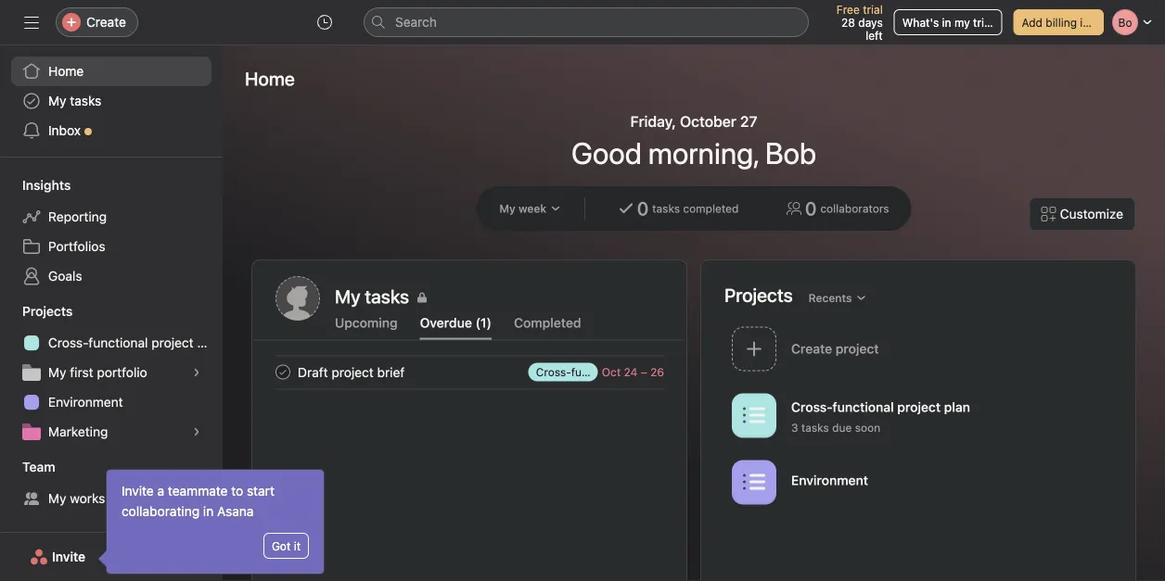 Task type: describe. For each thing, give the bounding box(es) containing it.
create project link
[[725, 321, 1113, 380]]

got
[[272, 540, 291, 553]]

my first portfolio
[[48, 365, 147, 380]]

insights
[[22, 178, 71, 193]]

home link
[[11, 57, 212, 86]]

my tasks
[[335, 286, 409, 308]]

see details, marketing image
[[191, 427, 202, 438]]

portfolios link
[[11, 232, 212, 262]]

oct 24 – 26
[[602, 366, 664, 379]]

my first portfolio link
[[11, 358, 212, 388]]

my tasks
[[48, 93, 101, 109]]

in inside invite a teammate to start collaborating in asana got it
[[203, 504, 214, 520]]

portfolios
[[48, 239, 105, 254]]

my tasks link
[[335, 284, 663, 310]]

tasks completed
[[652, 202, 739, 215]]

invite a teammate to start collaborating in asana tooltip
[[101, 470, 324, 574]]

completed
[[683, 202, 739, 215]]

what's
[[903, 16, 939, 29]]

add
[[1022, 16, 1043, 29]]

a
[[157, 484, 164, 499]]

global element
[[0, 45, 223, 157]]

my workspace
[[48, 491, 134, 507]]

info
[[1080, 16, 1100, 29]]

home inside global element
[[48, 64, 84, 79]]

cross-functional project plan link
[[11, 328, 223, 358]]

trial?
[[973, 16, 999, 29]]

tasks inside cross-functional project plan 3 tasks due soon
[[802, 422, 829, 435]]

Completed checkbox
[[272, 361, 294, 384]]

invite button
[[18, 541, 98, 574]]

team button
[[0, 458, 55, 477]]

customize
[[1060, 206, 1124, 222]]

what's in my trial? button
[[894, 9, 1003, 35]]

collaborating
[[122, 504, 200, 520]]

tasks inside global element
[[70, 93, 101, 109]]

my for my workspace
[[48, 491, 66, 507]]

recents button
[[800, 285, 875, 311]]

environment link for cross-functional project plan link
[[11, 388, 212, 418]]

projects element
[[0, 295, 223, 451]]

my tasks link
[[11, 86, 212, 116]]

completed button
[[514, 315, 581, 340]]

good
[[572, 135, 642, 171]]

invite a teammate to start collaborating in asana got it
[[122, 484, 301, 553]]

reporting
[[48, 209, 107, 225]]

inbox
[[48, 123, 81, 138]]

my
[[955, 16, 970, 29]]

add billing info button
[[1014, 9, 1104, 35]]

inbox link
[[11, 116, 212, 146]]

soon
[[855, 422, 881, 435]]

search button
[[364, 7, 809, 37]]

goals
[[48, 269, 82, 284]]

customize button
[[1030, 198, 1136, 231]]

history image
[[317, 15, 332, 30]]

october
[[680, 113, 737, 130]]

my for my first portfolio
[[48, 365, 66, 380]]

24
[[624, 366, 638, 379]]

my for my tasks
[[48, 93, 66, 109]]

portfolio
[[97, 365, 147, 380]]

my week button
[[491, 196, 570, 222]]

projects inside dropdown button
[[22, 304, 73, 319]]

1 vertical spatial environment
[[792, 473, 869, 489]]

27
[[740, 113, 758, 130]]

cross-functional project plan
[[48, 335, 223, 351]]

projects button
[[0, 302, 73, 321]]

3
[[792, 422, 798, 435]]

completed image
[[272, 361, 294, 384]]

insights button
[[0, 176, 71, 195]]

my week
[[500, 202, 547, 215]]



Task type: vqa. For each thing, say whether or not it's contained in the screenshot.
Task Name text box
no



Task type: locate. For each thing, give the bounding box(es) containing it.
tasks up the inbox at the left of page
[[70, 93, 101, 109]]

0 vertical spatial project
[[152, 335, 194, 351]]

add profile photo image
[[276, 277, 320, 321]]

functional for cross-functional project plan
[[88, 335, 148, 351]]

environment link down portfolio
[[11, 388, 212, 418]]

list image
[[743, 405, 766, 427]]

functional inside cross-functional project plan 3 tasks due soon
[[833, 400, 894, 415]]

project down create project link
[[898, 400, 941, 415]]

0
[[637, 198, 649, 219], [805, 198, 817, 219]]

0 horizontal spatial environment link
[[11, 388, 212, 418]]

my
[[48, 93, 66, 109], [500, 202, 516, 215], [48, 365, 66, 380], [48, 491, 66, 507]]

list image
[[743, 472, 766, 494]]

1 vertical spatial cross-
[[792, 400, 833, 415]]

0 left tasks completed
[[637, 198, 649, 219]]

–
[[641, 366, 647, 379]]

draft project brief
[[298, 365, 405, 380]]

in
[[942, 16, 952, 29], [203, 504, 214, 520]]

project for cross-functional project plan
[[152, 335, 194, 351]]

workspace
[[70, 491, 134, 507]]

0 vertical spatial environment
[[48, 395, 123, 410]]

environment down first
[[48, 395, 123, 410]]

asana
[[217, 504, 254, 520]]

overdue (1)
[[420, 315, 492, 331]]

2 horizontal spatial tasks
[[802, 422, 829, 435]]

0 horizontal spatial home
[[48, 64, 84, 79]]

1 horizontal spatial 0
[[805, 198, 817, 219]]

billing
[[1046, 16, 1077, 29]]

invite for invite
[[52, 550, 86, 565]]

goals link
[[11, 262, 212, 291]]

cross- up 3
[[792, 400, 833, 415]]

1 horizontal spatial environment link
[[725, 455, 1113, 514]]

1 horizontal spatial home
[[245, 68, 295, 90]]

cross-
[[48, 335, 88, 351], [792, 400, 833, 415]]

0 vertical spatial invite
[[122, 484, 154, 499]]

hide sidebar image
[[24, 15, 39, 30]]

invite
[[122, 484, 154, 499], [52, 550, 86, 565]]

0 vertical spatial functional
[[88, 335, 148, 351]]

0 vertical spatial tasks
[[70, 93, 101, 109]]

oct
[[602, 366, 621, 379]]

2 vertical spatial project
[[898, 400, 941, 415]]

collaborators
[[821, 202, 889, 215]]

1 horizontal spatial functional
[[833, 400, 894, 415]]

0 horizontal spatial cross-
[[48, 335, 88, 351]]

0 left collaborators
[[805, 198, 817, 219]]

1 vertical spatial plan
[[944, 400, 971, 415]]

bob
[[765, 135, 817, 171]]

cross- for cross-functional project plan 3 tasks due soon
[[792, 400, 833, 415]]

plan inside projects element
[[197, 335, 223, 351]]

1 horizontal spatial tasks
[[652, 202, 680, 215]]

insights element
[[0, 169, 223, 295]]

0 horizontal spatial invite
[[52, 550, 86, 565]]

free
[[837, 3, 860, 16]]

1 horizontal spatial environment
[[792, 473, 869, 489]]

search
[[395, 14, 437, 30]]

1 horizontal spatial projects
[[725, 284, 793, 306]]

plan
[[197, 335, 223, 351], [944, 400, 971, 415]]

2 vertical spatial tasks
[[802, 422, 829, 435]]

free trial 28 days left
[[837, 3, 883, 42]]

my down team
[[48, 491, 66, 507]]

friday,
[[631, 113, 676, 130]]

cross- up first
[[48, 335, 88, 351]]

1 horizontal spatial project
[[332, 365, 374, 380]]

draft
[[298, 365, 328, 380]]

26
[[651, 366, 664, 379]]

1 horizontal spatial cross-
[[792, 400, 833, 415]]

1 horizontal spatial invite
[[122, 484, 154, 499]]

invite inside invite a teammate to start collaborating in asana got it
[[122, 484, 154, 499]]

my inside teams element
[[48, 491, 66, 507]]

trial
[[863, 3, 883, 16]]

what's in my trial?
[[903, 16, 999, 29]]

brief
[[377, 365, 405, 380]]

1 horizontal spatial in
[[942, 16, 952, 29]]

1 0 from the left
[[637, 198, 649, 219]]

0 for tasks completed
[[637, 198, 649, 219]]

project left brief
[[332, 365, 374, 380]]

0 horizontal spatial plan
[[197, 335, 223, 351]]

create button
[[56, 7, 138, 37]]

0 horizontal spatial projects
[[22, 304, 73, 319]]

my inside projects element
[[48, 365, 66, 380]]

overdue
[[420, 315, 472, 331]]

cross- for cross-functional project plan
[[48, 335, 88, 351]]

plan up see details, my first portfolio 'icon' on the left bottom of the page
[[197, 335, 223, 351]]

(1)
[[476, 315, 492, 331]]

environment inside projects element
[[48, 395, 123, 410]]

due
[[832, 422, 852, 435]]

teammate
[[168, 484, 228, 499]]

in inside what's in my trial? button
[[942, 16, 952, 29]]

plan down create project link
[[944, 400, 971, 415]]

recents
[[809, 292, 852, 305]]

0 horizontal spatial project
[[152, 335, 194, 351]]

first
[[70, 365, 93, 380]]

completed
[[514, 315, 581, 331]]

1 vertical spatial invite
[[52, 550, 86, 565]]

add billing info
[[1022, 16, 1100, 29]]

0 horizontal spatial environment
[[48, 395, 123, 410]]

search list box
[[364, 7, 809, 37]]

0 for collaborators
[[805, 198, 817, 219]]

0 horizontal spatial 0
[[637, 198, 649, 219]]

team
[[22, 460, 55, 475]]

1 vertical spatial functional
[[833, 400, 894, 415]]

marketing
[[48, 425, 108, 440]]

create project
[[792, 341, 879, 357]]

got it button
[[263, 534, 309, 560]]

my workspace link
[[11, 484, 212, 514]]

my inside dropdown button
[[500, 202, 516, 215]]

1 vertical spatial project
[[332, 365, 374, 380]]

my inside global element
[[48, 93, 66, 109]]

plan inside cross-functional project plan 3 tasks due soon
[[944, 400, 971, 415]]

tasks left the completed
[[652, 202, 680, 215]]

see details, my first portfolio image
[[191, 367, 202, 379]]

invite inside button
[[52, 550, 86, 565]]

upcoming
[[335, 315, 398, 331]]

week
[[519, 202, 547, 215]]

1 vertical spatial environment link
[[725, 455, 1113, 514]]

environment link
[[11, 388, 212, 418], [725, 455, 1113, 514]]

environment
[[48, 395, 123, 410], [792, 473, 869, 489]]

project for cross-functional project plan 3 tasks due soon
[[898, 400, 941, 415]]

left
[[866, 29, 883, 42]]

environment link for create project link
[[725, 455, 1113, 514]]

1 vertical spatial tasks
[[652, 202, 680, 215]]

cross- inside cross-functional project plan 3 tasks due soon
[[792, 400, 833, 415]]

to
[[231, 484, 243, 499]]

project up see details, my first portfolio 'icon' on the left bottom of the page
[[152, 335, 194, 351]]

tasks right 3
[[802, 422, 829, 435]]

invite for invite a teammate to start collaborating in asana got it
[[122, 484, 154, 499]]

invite down my workspace
[[52, 550, 86, 565]]

2 horizontal spatial project
[[898, 400, 941, 415]]

functional inside projects element
[[88, 335, 148, 351]]

0 vertical spatial environment link
[[11, 388, 212, 418]]

project
[[152, 335, 194, 351], [332, 365, 374, 380], [898, 400, 941, 415]]

overdue (1) button
[[420, 315, 492, 340]]

it
[[294, 540, 301, 553]]

functional up 'soon'
[[833, 400, 894, 415]]

0 vertical spatial in
[[942, 16, 952, 29]]

upcoming button
[[335, 315, 398, 340]]

0 horizontal spatial functional
[[88, 335, 148, 351]]

teams element
[[0, 451, 223, 518]]

reporting link
[[11, 202, 212, 232]]

0 vertical spatial plan
[[197, 335, 223, 351]]

projects down "goals"
[[22, 304, 73, 319]]

my left week
[[500, 202, 516, 215]]

invite left a
[[122, 484, 154, 499]]

my left first
[[48, 365, 66, 380]]

in down teammate
[[203, 504, 214, 520]]

0 horizontal spatial tasks
[[70, 93, 101, 109]]

morning,
[[648, 135, 759, 171]]

marketing link
[[11, 418, 212, 447]]

cross- inside projects element
[[48, 335, 88, 351]]

environment down due
[[792, 473, 869, 489]]

functional for cross-functional project plan 3 tasks due soon
[[833, 400, 894, 415]]

in left my
[[942, 16, 952, 29]]

days
[[859, 16, 883, 29]]

functional
[[88, 335, 148, 351], [833, 400, 894, 415]]

plan for cross-functional project plan
[[197, 335, 223, 351]]

1 vertical spatial in
[[203, 504, 214, 520]]

0 horizontal spatial in
[[203, 504, 214, 520]]

my up the inbox at the left of page
[[48, 93, 66, 109]]

projects left the recents
[[725, 284, 793, 306]]

2 0 from the left
[[805, 198, 817, 219]]

environment link down 'soon'
[[725, 455, 1113, 514]]

0 vertical spatial cross-
[[48, 335, 88, 351]]

my for my week
[[500, 202, 516, 215]]

plan for cross-functional project plan 3 tasks due soon
[[944, 400, 971, 415]]

1 horizontal spatial plan
[[944, 400, 971, 415]]

create
[[86, 14, 126, 30]]

28
[[842, 16, 856, 29]]

projects
[[725, 284, 793, 306], [22, 304, 73, 319]]

friday, october 27 good morning, bob
[[572, 113, 817, 171]]

functional up portfolio
[[88, 335, 148, 351]]

cross-functional project plan 3 tasks due soon
[[792, 400, 971, 435]]

start
[[247, 484, 275, 499]]

project inside cross-functional project plan 3 tasks due soon
[[898, 400, 941, 415]]



